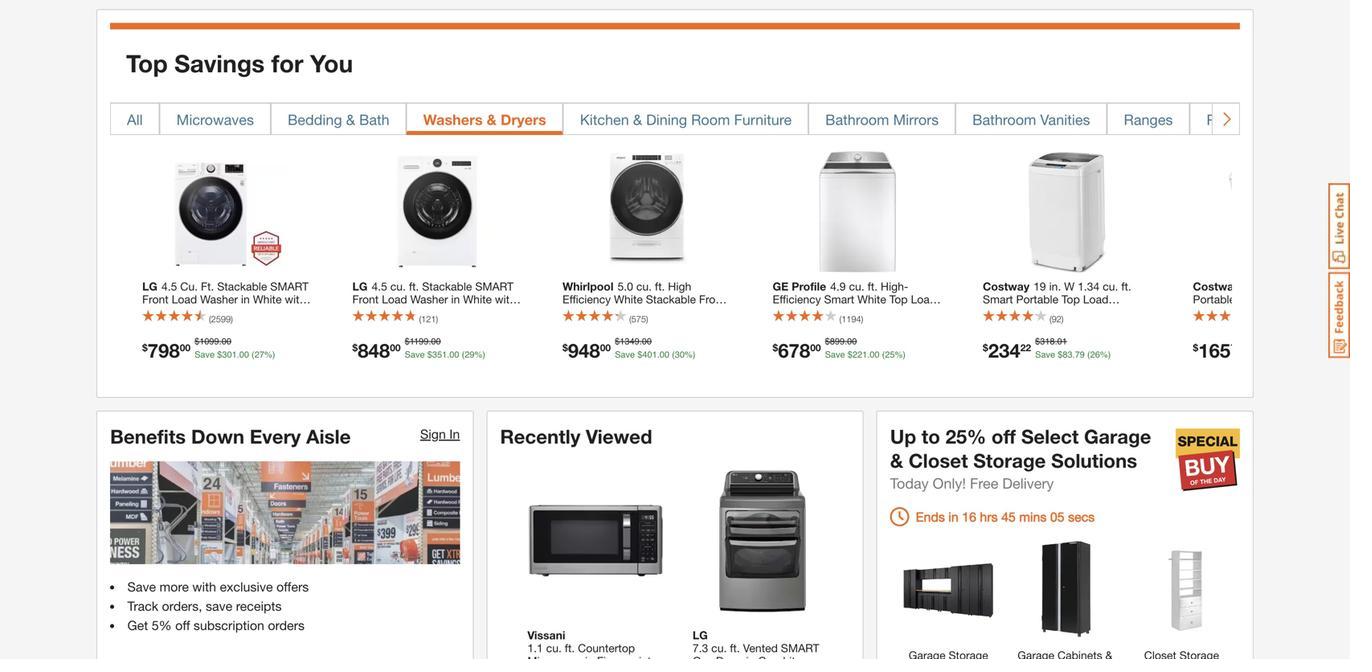 Task type: vqa. For each thing, say whether or not it's contained in the screenshot.


Task type: locate. For each thing, give the bounding box(es) containing it.
2 washing from the left
[[983, 306, 1026, 319]]

save down 1349
[[615, 350, 635, 360]]

washing down 5.0
[[591, 306, 634, 319]]

smart inside the 4.5 cu. ft. stackable smart front load washer in white with turbowash 360 and allergiene steam cleaning
[[475, 280, 514, 293]]

0 horizontal spatial 79
[[1075, 350, 1085, 360]]

45
[[1002, 509, 1016, 525]]

1099
[[200, 336, 219, 347]]

off
[[992, 425, 1016, 448], [175, 618, 190, 633]]

2 ) from the left
[[436, 314, 438, 324]]

bathroom mirrors
[[826, 111, 939, 128]]

stackable
[[217, 280, 267, 293], [422, 280, 472, 293], [646, 293, 696, 306]]

0 horizontal spatial smart
[[270, 280, 309, 293]]

2 horizontal spatial smart
[[781, 642, 820, 655]]

smart right "vented"
[[781, 642, 820, 655]]

washing
[[591, 306, 634, 319], [983, 306, 1026, 319]]

1 smart from the left
[[824, 293, 855, 306]]

( 575 )
[[629, 314, 648, 324]]

washer up 234
[[983, 318, 1021, 332]]

load inside 4.5 cu. ft. stackable smart front load washer in white with steam and turbowash360 technology
[[172, 293, 197, 306]]

121
[[421, 314, 436, 324]]

front inside the 4.5 cu. ft. stackable smart front load washer in white with turbowash 360 and allergiene steam cleaning
[[352, 293, 379, 306]]

top right in.
[[1062, 293, 1080, 306]]

with inside 4.9 cu. ft. high- efficiency smart white top load washer with microban technology, energy star
[[814, 306, 835, 319]]

grey
[[1036, 318, 1060, 332]]

%) right 301
[[264, 350, 275, 360]]

ft. left "vented"
[[730, 642, 740, 655]]

1 horizontal spatial bathroom
[[973, 111, 1037, 128]]

1 horizontal spatial washing
[[983, 306, 1026, 319]]

1 vertical spatial off
[[175, 618, 190, 633]]

19 in. w 1.34 cu. ft. smart portable top load washing machine spin compact washer in grey image
[[1008, 151, 1129, 272]]

mirrors
[[893, 111, 939, 128]]

1 horizontal spatial smart
[[475, 280, 514, 293]]

front up 848
[[352, 293, 379, 306]]

& left dryers
[[487, 111, 497, 128]]

0 horizontal spatial steam
[[142, 306, 175, 319]]

costway up $ 165 79
[[1193, 280, 1240, 293]]

save inside the save more with exclusive offers track orders, save receipts get 5% off subscription orders
[[127, 579, 156, 594]]

stackable up dispenser
[[646, 293, 696, 306]]

1 washing from the left
[[591, 306, 634, 319]]

4 %) from the left
[[895, 350, 906, 360]]

cu. inside lg 7.3 cu. ft. vented smart gas dryer in graphit
[[712, 642, 727, 655]]

front for 848
[[352, 293, 379, 306]]

technology,
[[773, 318, 832, 332]]

load inside 4.9 cu. ft. high- efficiency smart white top load washer with microban technology, energy star
[[911, 293, 937, 306]]

%) inside $ 234 22 $ 318 . 01 save $ 83 . 79 ( 26 %)
[[1100, 350, 1111, 360]]

smart left portable at the right top
[[983, 293, 1013, 306]]

in inside the 4.5 cu. ft. stackable smart front load washer in white with turbowash 360 and allergiene steam cleaning
[[451, 293, 460, 306]]

1 horizontal spatial front
[[352, 293, 379, 306]]

efficiency for 678
[[773, 293, 821, 306]]

0 horizontal spatial stackable
[[217, 280, 267, 293]]

save inside $ 948 00 $ 1349 . 00 save $ 401 . 00 ( 30 %)
[[615, 350, 635, 360]]

1.1 cu. ft. countertop microwave in fingerprint resistant stainless steel image
[[520, 465, 672, 617]]

5 %) from the left
[[1100, 350, 1111, 360]]

bathroom for bathroom vanities
[[973, 111, 1037, 128]]

ft. inside 4.9 cu. ft. high- efficiency smart white top load washer with microban technology, energy star
[[868, 280, 878, 293]]

vanities
[[1041, 111, 1090, 128]]

2 and from the left
[[434, 306, 453, 319]]

00 left 899
[[810, 342, 821, 353]]

star
[[884, 318, 912, 332]]

1 horizontal spatial and
[[434, 306, 453, 319]]

save for 948
[[615, 350, 635, 360]]

in.
[[1049, 280, 1061, 293]]

off up storage
[[992, 425, 1016, 448]]

19 in. w 1.34 cu. ft. smart portable top load washing machine spin compact washer in grey
[[983, 280, 1148, 332]]

ft. left high-
[[868, 280, 878, 293]]

00 up 351
[[431, 336, 441, 347]]

00 up 301
[[222, 336, 231, 347]]

efficiency inside 5.0 cu. ft. high efficiency white stackable front load washing machine with load & go xl dispenser
[[563, 293, 611, 306]]

3 front from the left
[[699, 293, 725, 306]]

save down 1199
[[405, 350, 425, 360]]

%) for 948
[[685, 350, 696, 360]]

00 left 1199
[[390, 342, 401, 353]]

4.5 left cu.
[[162, 280, 177, 293]]

white inside the 4.5 cu. ft. stackable smart front load washer in white with turbowash 360 and allergiene steam cleaning
[[463, 293, 492, 306]]

off inside up to 25% off select garage & closet storage solutions today only! free delivery
[[992, 425, 1016, 448]]

1 machine from the left
[[638, 306, 680, 319]]

microwave
[[528, 654, 582, 659]]

off down orders,
[[175, 618, 190, 633]]

smart up the turbowash360
[[270, 280, 309, 293]]

in right 360
[[451, 293, 460, 306]]

steam up 798
[[142, 306, 175, 319]]

2 machine from the left
[[1029, 306, 1072, 319]]

white
[[253, 293, 282, 306], [463, 293, 492, 306], [614, 293, 643, 306], [858, 293, 886, 306]]

costway left 19
[[983, 280, 1030, 293]]

( inside $ 798 00 $ 1099 . 00 save $ 301 . 00 ( 27 %)
[[252, 350, 255, 360]]

load left 360
[[382, 293, 407, 306]]

1 bathroom from the left
[[826, 111, 889, 128]]

smart inside 19 in. w 1.34 cu. ft. smart portable top load washing machine spin compact washer in grey
[[983, 293, 1013, 306]]

white up 29
[[463, 293, 492, 306]]

%) inside $ 678 00 $ 899 . 00 save $ 221 . 00 ( 25 %)
[[895, 350, 906, 360]]

1.34
[[1078, 280, 1100, 293]]

cu. right 5.0
[[636, 280, 652, 293]]

1 efficiency from the left
[[563, 293, 611, 306]]

%) right 351
[[475, 350, 485, 360]]

bedding
[[288, 111, 342, 128]]

&
[[346, 111, 355, 128], [487, 111, 497, 128], [633, 111, 642, 128], [591, 318, 598, 332], [890, 449, 904, 472]]

machine inside 5.0 cu. ft. high efficiency white stackable front load washing machine with load & go xl dispenser
[[638, 306, 680, 319]]

7.3 cu. ft. vented smart gas dryer in graphite steel with easyload door and sensor dry technology image
[[685, 465, 837, 617]]

save down 318
[[1035, 350, 1056, 360]]

smart for 798
[[270, 280, 309, 293]]

& left dining
[[633, 111, 642, 128]]

1 4.5 from the left
[[162, 280, 177, 293]]

lg
[[142, 280, 157, 293], [352, 280, 368, 293], [693, 629, 708, 642]]

hrs
[[980, 509, 998, 525]]

white up 27
[[253, 293, 282, 306]]

closet
[[909, 449, 968, 472]]

1 horizontal spatial stackable
[[422, 280, 472, 293]]

%) inside $ 848 00 $ 1199 . 00 save $ 351 . 00 ( 29 %)
[[475, 350, 485, 360]]

0 horizontal spatial smart
[[824, 293, 855, 306]]

steam
[[142, 306, 175, 319], [352, 318, 385, 332]]

1 ) from the left
[[231, 314, 233, 324]]

and down cu.
[[178, 306, 197, 319]]

1 horizontal spatial off
[[992, 425, 1016, 448]]

white up ( 1194 )
[[858, 293, 886, 306]]

save for 678
[[825, 350, 845, 360]]

& left go
[[591, 318, 598, 332]]

save
[[195, 350, 215, 360], [405, 350, 425, 360], [615, 350, 635, 360], [825, 350, 845, 360], [1035, 350, 1056, 360], [127, 579, 156, 594]]

next arrow image
[[1220, 111, 1233, 127]]

with inside 4.5 cu. ft. stackable smart front load washer in white with steam and turbowash360 technology
[[285, 293, 306, 306]]

smart up ( 1194 )
[[824, 293, 855, 306]]

) for 948
[[646, 314, 648, 324]]

1 horizontal spatial 4.5
[[372, 280, 387, 293]]

and right 360
[[434, 306, 453, 319]]

401
[[643, 350, 657, 360]]

solutions
[[1051, 449, 1138, 472]]

. left 29
[[447, 350, 450, 360]]

lg up "gas"
[[693, 629, 708, 642]]

machine inside 19 in. w 1.34 cu. ft. smart portable top load washing machine spin compact washer in grey
[[1029, 306, 1072, 319]]

ft. inside the 4.5 cu. ft. stackable smart front load washer in white with turbowash 360 and allergiene steam cleaning
[[409, 280, 419, 293]]

washer inside 4.9 cu. ft. high- efficiency smart white top load washer with microban technology, energy star
[[773, 306, 811, 319]]

79
[[1231, 342, 1242, 353], [1075, 350, 1085, 360]]

efficiency
[[563, 293, 611, 306], [773, 293, 821, 306]]

) for 798
[[231, 314, 233, 324]]

receipts
[[236, 598, 282, 614]]

lg for 848
[[352, 280, 368, 293]]

and
[[178, 306, 197, 319], [434, 306, 453, 319]]

1 and from the left
[[178, 306, 197, 319]]

smart inside 4.9 cu. ft. high- efficiency smart white top load washer with microban technology, energy star
[[824, 293, 855, 306]]

recently viewed
[[500, 425, 652, 448]]

1 horizontal spatial 79
[[1231, 342, 1242, 353]]

cu. right 4.9
[[849, 280, 865, 293]]

ft. up compact
[[1122, 280, 1132, 293]]

2 efficiency from the left
[[773, 293, 821, 306]]

dining
[[646, 111, 687, 128]]

%) down star
[[895, 350, 906, 360]]

subscription
[[194, 618, 264, 633]]

01
[[1058, 336, 1067, 347]]

1 horizontal spatial lg
[[352, 280, 368, 293]]

& down up
[[890, 449, 904, 472]]

1 horizontal spatial smart
[[983, 293, 1013, 306]]

steam up 848
[[352, 318, 385, 332]]

lg 7.3 cu. ft. vented smart gas dryer in graphit
[[693, 629, 823, 659]]

1 white from the left
[[253, 293, 282, 306]]

stackable inside 5.0 cu. ft. high efficiency white stackable front load washing machine with load & go xl dispenser
[[646, 293, 696, 306]]

1 %) from the left
[[264, 350, 275, 360]]

bathroom mirrors button
[[809, 103, 956, 135]]

save up track at left bottom
[[127, 579, 156, 594]]

3 %) from the left
[[685, 350, 696, 360]]

ft. inside lg 7.3 cu. ft. vented smart gas dryer in graphit
[[730, 642, 740, 655]]

front inside 4.5 cu. ft. stackable smart front load washer in white with steam and turbowash360 technology
[[142, 293, 169, 306]]

. left 26
[[1073, 350, 1075, 360]]

00 down go
[[600, 342, 611, 353]]

aisle
[[306, 425, 351, 448]]

79 right 83
[[1075, 350, 1085, 360]]

& for kitchen
[[633, 111, 642, 128]]

0 horizontal spatial 4.5
[[162, 280, 177, 293]]

free delivery
[[970, 475, 1054, 492]]

go
[[601, 318, 616, 332]]

xl
[[620, 318, 633, 332]]

ft. left high in the top of the page
[[655, 280, 665, 293]]

in right dryer on the bottom of the page
[[746, 654, 755, 659]]

lg for 798
[[142, 280, 157, 293]]

0 horizontal spatial washing
[[591, 306, 634, 319]]

save down 1099
[[195, 350, 215, 360]]

cu. right 7.3 at the bottom
[[712, 642, 727, 655]]

washer inside 4.5 cu. ft. stackable smart front load washer in white with steam and turbowash360 technology
[[200, 293, 238, 306]]

in right microwave
[[585, 654, 594, 659]]

efficiency up technology,
[[773, 293, 821, 306]]

up
[[890, 425, 916, 448]]

washer up 121 at the top
[[410, 293, 448, 306]]

more
[[160, 579, 189, 594]]

$
[[195, 336, 200, 347], [405, 336, 410, 347], [615, 336, 620, 347], [825, 336, 830, 347], [1035, 336, 1040, 347], [142, 342, 148, 353], [352, 342, 358, 353], [563, 342, 568, 353], [773, 342, 778, 353], [983, 342, 988, 353], [1193, 342, 1199, 353], [217, 350, 222, 360], [427, 350, 432, 360], [638, 350, 643, 360], [848, 350, 853, 360], [1058, 350, 1063, 360]]

cu. right 1.1
[[546, 642, 562, 655]]

smart inside 4.5 cu. ft. stackable smart front load washer in white with steam and turbowash360 technology
[[270, 280, 309, 293]]

cu. inside the 4.5 cu. ft. stackable smart front load washer in white with turbowash 360 and allergiene steam cleaning
[[390, 280, 406, 293]]

0 horizontal spatial bathroom
[[826, 111, 889, 128]]

washers & dryers button
[[406, 103, 563, 135]]

2 white from the left
[[463, 293, 492, 306]]

stackable up the turbowash360
[[217, 280, 267, 293]]

2 horizontal spatial lg
[[693, 629, 708, 642]]

cu. up turbowash
[[390, 280, 406, 293]]

4.5 up turbowash
[[372, 280, 387, 293]]

white inside 4.9 cu. ft. high- efficiency smart white top load washer with microban technology, energy star
[[858, 293, 886, 306]]

cu.
[[180, 280, 198, 293]]

load left ft.
[[172, 293, 197, 306]]

79 inside $ 234 22 $ 318 . 01 save $ 83 . 79 ( 26 %)
[[1075, 350, 1085, 360]]

spin
[[1075, 306, 1098, 319]]

microban
[[838, 306, 885, 319]]

washing up 234
[[983, 306, 1026, 319]]

2 4.5 from the left
[[372, 280, 387, 293]]

& inside 5.0 cu. ft. high efficiency white stackable front load washing machine with load & go xl dispenser
[[591, 318, 598, 332]]

) for 678
[[861, 314, 864, 324]]

microwaves
[[177, 111, 254, 128]]

2 horizontal spatial stackable
[[646, 293, 696, 306]]

0 horizontal spatial front
[[142, 293, 169, 306]]

benefits
[[110, 425, 186, 448]]

top up all button
[[126, 49, 168, 78]]

2 %) from the left
[[475, 350, 485, 360]]

front up technology
[[142, 293, 169, 306]]

0 horizontal spatial off
[[175, 618, 190, 633]]

garage cabinets & workbenches product image image
[[1015, 539, 1115, 639]]

cu. right 1.34
[[1103, 280, 1118, 293]]

00 right 899
[[847, 336, 857, 347]]

4.5 inside the 4.5 cu. ft. stackable smart front load washer in white with turbowash 360 and allergiene steam cleaning
[[372, 280, 387, 293]]

save for 798
[[195, 350, 215, 360]]

stackable inside 4.5 cu. ft. stackable smart front load washer in white with steam and turbowash360 technology
[[217, 280, 267, 293]]

00 up 401 at the bottom of the page
[[642, 336, 652, 347]]

with for 678
[[814, 306, 835, 319]]

save down 899
[[825, 350, 845, 360]]

4 white from the left
[[858, 293, 886, 306]]

1194
[[842, 314, 861, 324]]

5 ) from the left
[[1062, 314, 1064, 324]]

1 horizontal spatial machine
[[1029, 306, 1072, 319]]

3 white from the left
[[614, 293, 643, 306]]

( inside $ 948 00 $ 1349 . 00 save $ 401 . 00 ( 30 %)
[[672, 350, 675, 360]]

save inside $ 798 00 $ 1099 . 00 save $ 301 . 00 ( 27 %)
[[195, 350, 215, 360]]

offers
[[276, 579, 309, 594]]

in
[[241, 293, 250, 306], [451, 293, 460, 306], [1024, 318, 1033, 332], [949, 509, 959, 525], [585, 654, 594, 659], [746, 654, 755, 659]]

smart
[[270, 280, 309, 293], [475, 280, 514, 293], [781, 642, 820, 655]]

00 right 221 at the bottom of the page
[[870, 350, 880, 360]]

bathroom left vanities
[[973, 111, 1037, 128]]

1199
[[410, 336, 429, 347]]

efficiency for 948
[[563, 293, 611, 306]]

& left bath
[[346, 111, 355, 128]]

0 horizontal spatial lg
[[142, 280, 157, 293]]

. left 25
[[867, 350, 870, 360]]

kitchen & dining room furniture
[[580, 111, 792, 128]]

white up the ( 575 )
[[614, 293, 643, 306]]

smart up allergiene
[[475, 280, 514, 293]]

in left the 16 in the right of the page
[[949, 509, 959, 525]]

0 horizontal spatial machine
[[638, 306, 680, 319]]

compact
[[1101, 306, 1148, 319]]

washer up ( 2599 )
[[200, 293, 238, 306]]

%) right 401 at the bottom of the page
[[685, 350, 696, 360]]

0 horizontal spatial and
[[178, 306, 197, 319]]

top up star
[[890, 293, 908, 306]]

1 horizontal spatial top
[[890, 293, 908, 306]]

0 horizontal spatial costway
[[983, 280, 1030, 293]]

washer inside the 4.5 cu. ft. stackable smart front load washer in white with turbowash 360 and allergiene steam cleaning
[[410, 293, 448, 306]]

washer down ge profile
[[773, 306, 811, 319]]

bathroom vanities button
[[956, 103, 1107, 135]]

29
[[465, 350, 475, 360]]

in inside 19 in. w 1.34 cu. ft. smart portable top load washing machine spin compact washer in grey
[[1024, 318, 1033, 332]]

top inside 4.9 cu. ft. high- efficiency smart white top load washer with microban technology, energy star
[[890, 293, 908, 306]]

save inside $ 678 00 $ 899 . 00 save $ 221 . 00 ( 25 %)
[[825, 350, 845, 360]]

4 ) from the left
[[861, 314, 864, 324]]

in
[[450, 427, 460, 442]]

in left "grey" at right
[[1024, 318, 1033, 332]]

with inside the 4.5 cu. ft. stackable smart front load washer in white with turbowash 360 and allergiene steam cleaning
[[495, 293, 516, 306]]

2 bathroom from the left
[[973, 111, 1037, 128]]

0 vertical spatial off
[[992, 425, 1016, 448]]

4.5 inside 4.5 cu. ft. stackable smart front load washer in white with steam and turbowash360 technology
[[162, 280, 177, 293]]

0 horizontal spatial efficiency
[[563, 293, 611, 306]]

sign in
[[420, 427, 460, 442]]

%) inside $ 798 00 $ 1099 . 00 save $ 301 . 00 ( 27 %)
[[264, 350, 275, 360]]

848
[[358, 339, 390, 362]]

orders,
[[162, 598, 202, 614]]

(
[[209, 314, 211, 324], [419, 314, 421, 324], [629, 314, 632, 324], [840, 314, 842, 324], [1050, 314, 1052, 324], [252, 350, 255, 360], [462, 350, 465, 360], [672, 350, 675, 360], [882, 350, 885, 360], [1088, 350, 1090, 360]]

bath
[[359, 111, 390, 128]]

& for bedding
[[346, 111, 355, 128]]

79 down costway link
[[1231, 342, 1242, 353]]

save inside $ 848 00 $ 1199 . 00 save $ 351 . 00 ( 29 %)
[[405, 350, 425, 360]]

%) right 83
[[1100, 350, 1111, 360]]

2 front from the left
[[352, 293, 379, 306]]

%) inside $ 948 00 $ 1349 . 00 save $ 401 . 00 ( 30 %)
[[685, 350, 696, 360]]

3 ) from the left
[[646, 314, 648, 324]]

bathroom left mirrors
[[826, 111, 889, 128]]

stackable inside the 4.5 cu. ft. stackable smart front load washer in white with turbowash 360 and allergiene steam cleaning
[[422, 280, 472, 293]]

save more with exclusive offers track orders, save receipts get 5% off subscription orders
[[127, 579, 309, 633]]

with for 798
[[285, 293, 306, 306]]

1 front from the left
[[142, 293, 169, 306]]

ends
[[916, 509, 945, 525]]

in right ft.
[[241, 293, 250, 306]]

stackable up 360
[[422, 280, 472, 293]]

00
[[222, 336, 231, 347], [431, 336, 441, 347], [642, 336, 652, 347], [847, 336, 857, 347], [180, 342, 191, 353], [390, 342, 401, 353], [600, 342, 611, 353], [810, 342, 821, 353], [239, 350, 249, 360], [450, 350, 459, 360], [660, 350, 670, 360], [870, 350, 880, 360]]

lg up turbowash
[[352, 280, 368, 293]]

. down 121 at the top
[[429, 336, 431, 347]]

live chat image
[[1329, 183, 1350, 269]]

1 horizontal spatial efficiency
[[773, 293, 821, 306]]

efficiency up go
[[563, 293, 611, 306]]

load right w
[[1083, 293, 1109, 306]]

exclusive
[[220, 579, 273, 594]]

recently
[[500, 425, 581, 448]]

whirlpool
[[563, 280, 614, 293]]

1 horizontal spatial steam
[[352, 318, 385, 332]]

ft. right 1.1
[[565, 642, 575, 655]]

efficiency inside 4.9 cu. ft. high- efficiency smart white top load washer with microban technology, energy star
[[773, 293, 821, 306]]

2 horizontal spatial top
[[1062, 293, 1080, 306]]

cu.
[[390, 280, 406, 293], [636, 280, 652, 293], [849, 280, 865, 293], [1103, 280, 1118, 293], [546, 642, 562, 655], [712, 642, 727, 655]]

5%
[[152, 618, 172, 633]]

save inside $ 234 22 $ 318 . 01 save $ 83 . 79 ( 26 %)
[[1035, 350, 1056, 360]]

bathroom
[[826, 111, 889, 128], [973, 111, 1037, 128]]

2 smart from the left
[[983, 293, 1013, 306]]

2 horizontal spatial front
[[699, 293, 725, 306]]

down
[[191, 425, 244, 448]]

cu. inside 4.9 cu. ft. high- efficiency smart white top load washer with microban technology, energy star
[[849, 280, 865, 293]]

0 horizontal spatial top
[[126, 49, 168, 78]]

load right high-
[[911, 293, 937, 306]]

92
[[1052, 314, 1062, 324]]

lg left cu.
[[142, 280, 157, 293]]

1 horizontal spatial costway
[[1193, 280, 1240, 293]]



Task type: describe. For each thing, give the bounding box(es) containing it.
sign in card banner image
[[110, 461, 460, 564]]

26
[[1090, 350, 1100, 360]]

refrigerators
[[1207, 111, 1291, 128]]

( inside $ 678 00 $ 899 . 00 save $ 221 . 00 ( 25 %)
[[882, 350, 885, 360]]

1 costway from the left
[[983, 280, 1030, 293]]

with inside the save more with exclusive offers track orders, save receipts get 5% off subscription orders
[[192, 579, 216, 594]]

closet storage systems product image image
[[1132, 539, 1232, 639]]

kitchen
[[580, 111, 629, 128]]

4.5 cu. ft. stackable smart front load washer in white with turbowash 360 and allergiene steam cleaning
[[352, 280, 516, 332]]

$ inside $ 165 79
[[1193, 342, 1199, 353]]

798
[[148, 339, 180, 362]]

portable
[[1016, 293, 1059, 306]]

room
[[691, 111, 730, 128]]

( 2599 )
[[209, 314, 233, 324]]

lg inside lg 7.3 cu. ft. vented smart gas dryer in graphit
[[693, 629, 708, 642]]

all
[[127, 111, 143, 128]]

00 right 351
[[450, 350, 459, 360]]

energy
[[836, 318, 881, 332]]

and inside the 4.5 cu. ft. stackable smart front load washer in white with turbowash 360 and allergiene steam cleaning
[[434, 306, 453, 319]]

) for 234
[[1062, 314, 1064, 324]]

4.5 for 848
[[372, 280, 387, 293]]

high-
[[881, 280, 909, 293]]

top inside 19 in. w 1.34 cu. ft. smart portable top load washing machine spin compact washer in grey
[[1062, 293, 1080, 306]]

smart for 848
[[475, 280, 514, 293]]

turbowash
[[352, 306, 409, 319]]

. left 27
[[237, 350, 239, 360]]

1349
[[620, 336, 640, 347]]

white inside 5.0 cu. ft. high efficiency white stackable front load washing machine with load & go xl dispenser
[[614, 293, 643, 306]]

$ 798 00 $ 1099 . 00 save $ 301 . 00 ( 27 %)
[[142, 336, 275, 362]]

furniture
[[734, 111, 792, 128]]

sign in link
[[420, 427, 460, 442]]

today only!
[[890, 475, 966, 492]]

and inside 4.5 cu. ft. stackable smart front load washer in white with steam and turbowash360 technology
[[178, 306, 197, 319]]

garage storage systems & shelving product image image
[[899, 539, 999, 639]]

washer inside 19 in. w 1.34 cu. ft. smart portable top load washing machine spin compact washer in grey
[[983, 318, 1021, 332]]

costway link
[[1193, 280, 1350, 332]]

vissani
[[528, 629, 565, 642]]

profile
[[792, 280, 826, 293]]

off inside the save more with exclusive offers track orders, save receipts get 5% off subscription orders
[[175, 618, 190, 633]]

4.5 cu. ft. stackable smart front load washer in white with steam and turbowash360 technology
[[142, 280, 309, 332]]

$ 848 00 $ 1199 . 00 save $ 351 . 00 ( 29 %)
[[352, 336, 485, 362]]

countertop
[[578, 642, 635, 655]]

with for 848
[[495, 293, 516, 306]]

25
[[885, 350, 895, 360]]

%) for 848
[[475, 350, 485, 360]]

bedding & bath button
[[271, 103, 406, 135]]

4.9 cu. ft. high- efficiency smart white top load washer with microban technology, energy star
[[773, 280, 937, 332]]

( 121 )
[[419, 314, 438, 324]]

cleaning
[[388, 318, 432, 332]]

ft. inside 5.0 cu. ft. high efficiency white stackable front load washing machine with load & go xl dispenser
[[655, 280, 665, 293]]

ft.
[[201, 280, 214, 293]]

. down 575
[[640, 336, 642, 347]]

cu. inside 5.0 cu. ft. high efficiency white stackable front load washing machine with load & go xl dispenser
[[636, 280, 652, 293]]

4.9 cu. ft. high-efficiency smart white top load washer with microban technology, energy star image
[[797, 151, 918, 272]]

360
[[412, 306, 431, 319]]

221
[[853, 350, 867, 360]]

ge profile
[[773, 280, 826, 293]]

5.0 cu. ft. high efficiency white stackable front load washing machine with load & go xl dispenser image
[[587, 151, 708, 272]]

ends in 16 hrs 45 mins 05 secs
[[916, 509, 1095, 525]]

ranges
[[1124, 111, 1173, 128]]

( 1194 )
[[840, 314, 864, 324]]

savings
[[174, 49, 265, 78]]

smart inside lg 7.3 cu. ft. vented smart gas dryer in graphit
[[781, 642, 820, 655]]

$ 234 22 $ 318 . 01 save $ 83 . 79 ( 26 %)
[[983, 336, 1111, 362]]

%) for 678
[[895, 350, 906, 360]]

viewed
[[586, 425, 652, 448]]

steam inside the 4.5 cu. ft. stackable smart front load washer in white with turbowash 360 and allergiene steam cleaning
[[352, 318, 385, 332]]

16
[[962, 509, 977, 525]]

stackable for 848
[[422, 280, 472, 293]]

front for 798
[[142, 293, 169, 306]]

) for 848
[[436, 314, 438, 324]]

in inside 4.5 cu. ft. stackable smart front load washer in white with steam and turbowash360 technology
[[241, 293, 250, 306]]

( inside $ 234 22 $ 318 . 01 save $ 83 . 79 ( 26 %)
[[1088, 350, 1090, 360]]

14 in. 1.6 cu. ft. portable top load washing machine mini compact washer dryer in white image
[[1218, 151, 1339, 272]]

19
[[1034, 280, 1046, 293]]

00 left 1099
[[180, 342, 191, 353]]

white inside 4.5 cu. ft. stackable smart front load washer in white with steam and turbowash360 technology
[[253, 293, 282, 306]]

899
[[830, 336, 845, 347]]

4.9
[[830, 280, 846, 293]]

with inside 5.0 cu. ft. high efficiency white stackable front load washing machine with load & go xl dispenser
[[684, 306, 704, 319]]

. left 30
[[657, 350, 660, 360]]

in inside lg 7.3 cu. ft. vented smart gas dryer in graphit
[[746, 654, 755, 659]]

allergiene
[[456, 306, 505, 319]]

special buy logo image
[[1176, 428, 1240, 492]]

up to 25% off select garage & closet storage solutions today only! free delivery
[[890, 425, 1152, 492]]

save for 848
[[405, 350, 425, 360]]

save for 234
[[1035, 350, 1056, 360]]

steam inside 4.5 cu. ft. stackable smart front load washer in white with steam and turbowash360 technology
[[142, 306, 175, 319]]

( inside $ 848 00 $ 1199 . 00 save $ 351 . 00 ( 29 %)
[[462, 350, 465, 360]]

4.5 cu. ft. stackable smart front load washer in white with steam and turbowash360 technology image
[[167, 151, 288, 272]]

1.1
[[528, 642, 543, 655]]

%) for 798
[[264, 350, 275, 360]]

27
[[255, 350, 264, 360]]

25%
[[946, 425, 986, 448]]

bathroom for bathroom mirrors
[[826, 111, 889, 128]]

feedback link image
[[1329, 272, 1350, 358]]

for
[[271, 49, 304, 78]]

load inside the 4.5 cu. ft. stackable smart front load washer in white with turbowash 360 and allergiene steam cleaning
[[382, 293, 407, 306]]

cu. inside vissani 1.1 cu. ft. countertop microwave in fingerprin
[[546, 642, 562, 655]]

4.5 for 798
[[162, 280, 177, 293]]

5.0 cu. ft. high efficiency white stackable front load washing machine with load & go xl dispenser
[[563, 280, 725, 332]]

ge
[[773, 280, 789, 293]]

& inside up to 25% off select garage & closet storage solutions today only! free delivery
[[890, 449, 904, 472]]

stackable for 798
[[217, 280, 267, 293]]

in inside vissani 1.1 cu. ft. countertop microwave in fingerprin
[[585, 654, 594, 659]]

cu. inside 19 in. w 1.34 cu. ft. smart portable top load washing machine spin compact washer in grey
[[1103, 280, 1118, 293]]

ft. inside 19 in. w 1.34 cu. ft. smart portable top load washing machine spin compact washer in grey
[[1122, 280, 1132, 293]]

storage
[[974, 449, 1046, 472]]

7.3
[[693, 642, 708, 655]]

948
[[568, 339, 600, 362]]

microwaves button
[[160, 103, 271, 135]]

washing inside 5.0 cu. ft. high efficiency white stackable front load washing machine with load & go xl dispenser
[[591, 306, 634, 319]]

get
[[127, 618, 148, 633]]

turbowash360
[[200, 306, 275, 319]]

& for washers
[[487, 111, 497, 128]]

mins
[[1019, 509, 1047, 525]]

you
[[310, 49, 353, 78]]

track
[[127, 598, 158, 614]]

ft. inside vissani 1.1 cu. ft. countertop microwave in fingerprin
[[565, 642, 575, 655]]

washing inside 19 in. w 1.34 cu. ft. smart portable top load washing machine spin compact washer in grey
[[983, 306, 1026, 319]]

00 right 301
[[239, 350, 249, 360]]

kitchen & dining room furniture button
[[563, 103, 809, 135]]

load down whirlpool
[[563, 306, 588, 319]]

. down energy
[[845, 336, 847, 347]]

save
[[206, 598, 232, 614]]

4.5 cu. ft. stackable smart front load washer in white with turbowash 360 and allergiene steam cleaning image
[[377, 151, 498, 272]]

2 costway from the left
[[1193, 280, 1240, 293]]

vented
[[743, 642, 778, 655]]

234
[[988, 339, 1021, 362]]

. down "grey" at right
[[1055, 336, 1058, 347]]

00 right 401 at the bottom of the page
[[660, 350, 670, 360]]

83
[[1063, 350, 1073, 360]]

$ 678 00 $ 899 . 00 save $ 221 . 00 ( 25 %)
[[773, 336, 906, 362]]

orders
[[268, 618, 305, 633]]

benefits down every aisle
[[110, 425, 351, 448]]

%) for 234
[[1100, 350, 1111, 360]]

79 inside $ 165 79
[[1231, 342, 1242, 353]]

load up 948
[[563, 318, 588, 332]]

5.0
[[618, 280, 633, 293]]

678
[[778, 339, 810, 362]]

. down ( 2599 )
[[219, 336, 222, 347]]

front inside 5.0 cu. ft. high efficiency white stackable front load washing machine with load & go xl dispenser
[[699, 293, 725, 306]]

dryers
[[501, 111, 546, 128]]

2599
[[211, 314, 231, 324]]

load inside 19 in. w 1.34 cu. ft. smart portable top load washing machine spin compact washer in grey
[[1083, 293, 1109, 306]]



